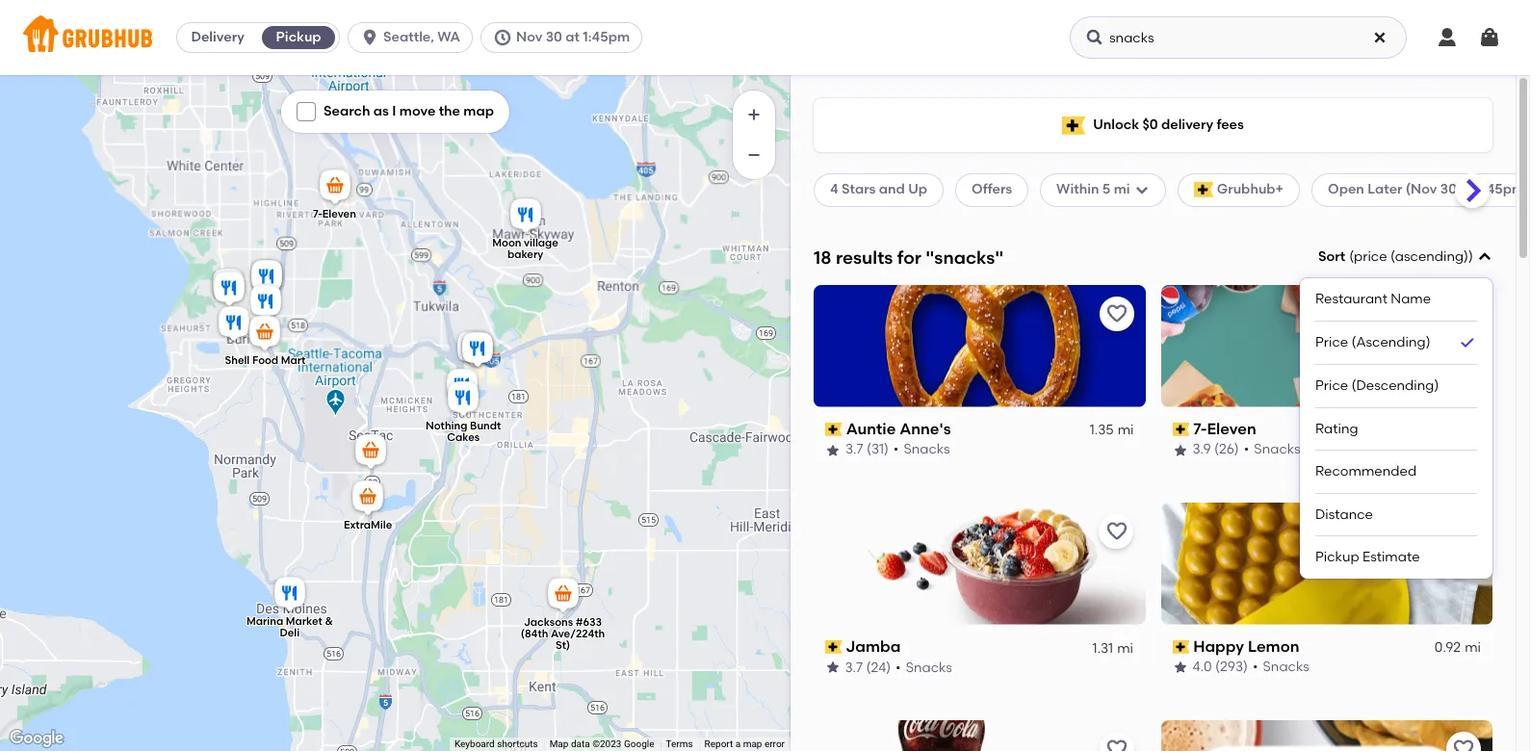 Task type: vqa. For each thing, say whether or not it's contained in the screenshot.


Task type: locate. For each thing, give the bounding box(es) containing it.
deli
[[279, 627, 299, 639]]

mi
[[1114, 181, 1130, 198], [1118, 422, 1134, 438], [1118, 639, 1134, 656], [1465, 639, 1481, 656]]

1 horizontal spatial grubhub plus flag logo image
[[1194, 182, 1213, 198]]

2 3.7 from the top
[[846, 659, 863, 675]]

a
[[736, 739, 741, 749]]

price inside the price (ascending) 'option'
[[1316, 334, 1348, 351]]

subscription pass image
[[1173, 423, 1190, 436]]

price (ascending) option
[[1316, 322, 1477, 365]]

0 vertical spatial pickup
[[276, 29, 321, 45]]

• right (31)
[[894, 441, 899, 458]]

ronnie's market image
[[214, 303, 253, 346]]

within 5 mi
[[1057, 181, 1130, 198]]

• snacks down lemon
[[1253, 659, 1310, 675]]

i
[[392, 103, 396, 119]]

grubhub plus flag logo image
[[1062, 116, 1086, 134], [1194, 182, 1213, 198]]

0 vertical spatial grubhub plus flag logo image
[[1062, 116, 1086, 134]]

jacksons #633 (84th ave/224th st)
[[520, 616, 605, 652]]

subscription pass image left happy
[[1173, 640, 1190, 654]]

1 vertical spatial map
[[743, 739, 762, 749]]

jacksons
[[523, 616, 573, 629]]

star icon image left 4.0
[[1173, 660, 1188, 675]]

shell food mart image
[[245, 313, 284, 355]]

tacos el hass image
[[209, 269, 248, 311]]

None field
[[1300, 248, 1493, 579]]

1 vertical spatial 3.7
[[846, 659, 863, 675]]

star icon image for happy lemon
[[1173, 660, 1188, 675]]

1 vertical spatial 7-
[[1193, 420, 1207, 438]]

mart
[[281, 354, 305, 367]]

marina
[[246, 615, 283, 628]]

nov
[[516, 29, 542, 45]]

star icon image left 3.7 (31)
[[825, 443, 841, 458]]

1 vertical spatial save this restaurant image
[[1105, 520, 1128, 543]]

stars
[[842, 181, 876, 198]]

search as i move the map
[[324, 103, 494, 119]]

antojitos michalisco 1st ave image
[[247, 257, 286, 300]]

1 horizontal spatial pickup
[[1316, 549, 1359, 566]]

mi right 1.31
[[1118, 639, 1134, 656]]

(26)
[[1214, 441, 1239, 458]]

1 horizontal spatial map
[[743, 739, 762, 749]]

1 vertical spatial price
[[1316, 377, 1348, 394]]

• snacks right (26)
[[1244, 441, 1301, 458]]

• down happy lemon
[[1253, 659, 1258, 675]]

1 vertical spatial at
[[1460, 181, 1475, 198]]

eleven
[[322, 208, 356, 221], [1207, 420, 1257, 438]]

grubhub+
[[1217, 181, 1284, 198]]

dairy queen logo image
[[814, 720, 1146, 751]]

auntie anne's logo image
[[814, 285, 1146, 407]]

for
[[897, 246, 921, 268]]

0 vertical spatial 3.7
[[846, 441, 863, 458]]

price up rating in the right of the page
[[1316, 377, 1348, 394]]

restaurant
[[1316, 291, 1388, 308]]

1 vertical spatial pickup
[[1316, 549, 1359, 566]]

3.7
[[846, 441, 863, 458], [846, 659, 863, 675]]

nothing
[[425, 420, 467, 432]]

save this restaurant button
[[1099, 296, 1134, 331], [1447, 296, 1481, 331], [1099, 514, 1134, 549], [1447, 514, 1481, 549], [1099, 732, 1134, 751], [1447, 732, 1481, 751]]

7 eleven image
[[315, 167, 354, 209]]

report
[[705, 739, 733, 749]]

keyboard shortcuts
[[454, 739, 538, 749]]

grubhub plus flag logo image left unlock
[[1062, 116, 1086, 134]]

keyboard shortcuts button
[[454, 738, 538, 751]]

svg image
[[1436, 26, 1459, 49], [493, 28, 512, 47], [1372, 30, 1388, 45], [1477, 250, 1493, 265]]

jamba image
[[453, 328, 492, 371]]

0 vertical spatial eleven
[[322, 208, 356, 221]]

map right the
[[464, 103, 494, 119]]

google
[[624, 739, 654, 749]]

0 vertical spatial 7-
[[313, 208, 322, 221]]

0 horizontal spatial map
[[464, 103, 494, 119]]

0.92 mi
[[1435, 639, 1481, 656]]

0 horizontal spatial grubhub plus flag logo image
[[1062, 116, 1086, 134]]

none field containing sort
[[1300, 248, 1493, 579]]

grubhub plus flag logo image for unlock $0 delivery fees
[[1062, 116, 1086, 134]]

1 vertical spatial save this restaurant image
[[1452, 520, 1475, 543]]

subscription pass image left auntie
[[825, 423, 842, 436]]

at left 1:45pm
[[566, 29, 580, 45]]

main navigation navigation
[[0, 0, 1530, 75]]

1 horizontal spatial 7-
[[1193, 420, 1207, 438]]

name
[[1391, 291, 1431, 308]]

snacks down lemon
[[1263, 659, 1310, 675]]

save this restaurant button for 3.9 (26)
[[1447, 296, 1481, 331]]

pickup button
[[258, 22, 339, 53]]

google image
[[5, 726, 68, 751]]

3.7 for auntie anne's
[[846, 441, 863, 458]]

1 vertical spatial 7-eleven
[[1193, 420, 1257, 438]]

1 horizontal spatial 30
[[1441, 181, 1457, 198]]

subscription pass image
[[825, 423, 842, 436], [825, 640, 842, 654], [1173, 640, 1190, 654]]

delivery
[[1161, 116, 1214, 133]]

mi right 0.92
[[1465, 639, 1481, 656]]

unlock $0 delivery fees
[[1093, 116, 1244, 133]]

star icon image for jamba
[[825, 660, 841, 675]]

snacks
[[904, 441, 950, 458], [1254, 441, 1301, 458], [906, 659, 953, 675], [1263, 659, 1310, 675]]

marina market & deli image
[[270, 574, 309, 616]]

list box
[[1316, 279, 1477, 579]]

snacks right (26)
[[1254, 441, 1301, 458]]

save this restaurant button for 4.0 (293)
[[1447, 514, 1481, 549]]

save this restaurant image for 3.7 (24)
[[1105, 520, 1128, 543]]

Search for food, convenience, alcohol... search field
[[1070, 16, 1407, 59]]

1.31 mi
[[1093, 639, 1134, 656]]

0 horizontal spatial eleven
[[322, 208, 356, 221]]

happy
[[1193, 637, 1244, 656]]

map
[[464, 103, 494, 119], [743, 739, 762, 749]]

save this restaurant image
[[1452, 302, 1475, 325], [1105, 520, 1128, 543], [1105, 737, 1128, 751]]

save this restaurant button for 3.7 (24)
[[1099, 514, 1134, 549]]

lemon
[[1248, 637, 1300, 656]]

(descending)
[[1352, 377, 1439, 394]]

0 horizontal spatial 30
[[546, 29, 562, 45]]

minus icon image
[[744, 145, 764, 165]]

snacks for happy lemon
[[1263, 659, 1310, 675]]

jacksons #633 (84th ave/224th st) logo image
[[1161, 720, 1493, 751]]

3.9
[[1193, 441, 1211, 458]]

mi for jamba
[[1118, 639, 1134, 656]]

pickup inside button
[[276, 29, 321, 45]]

restaurant name
[[1316, 291, 1431, 308]]

1 vertical spatial eleven
[[1207, 420, 1257, 438]]

pickup for pickup estimate
[[1316, 549, 1359, 566]]

subscription pass image left 'jamba'
[[825, 640, 842, 654]]

)
[[1469, 248, 1473, 265]]

star icon image left 3.7 (24)
[[825, 660, 841, 675]]

map right a
[[743, 739, 762, 749]]

• snacks right (24)
[[896, 659, 953, 675]]

jamba logo image
[[814, 502, 1146, 625]]

3.7 left (31)
[[846, 441, 863, 458]]

&
[[324, 615, 333, 628]]

7-eleven
[[313, 208, 356, 221], [1193, 420, 1257, 438]]

pierro bakery image
[[246, 282, 285, 325]]

(ascending)
[[1352, 334, 1431, 351]]

0 horizontal spatial at
[[566, 29, 580, 45]]

1 price from the top
[[1316, 334, 1348, 351]]

jacksons #633 (84th ave/224th st) image
[[544, 575, 582, 617]]

price
[[1316, 334, 1348, 351], [1316, 377, 1348, 394]]

delivery
[[191, 29, 244, 45]]

happy lemon
[[1193, 637, 1300, 656]]

2 vertical spatial save this restaurant image
[[1105, 737, 1128, 751]]

results
[[836, 246, 893, 268]]

0 horizontal spatial 7-
[[313, 208, 322, 221]]

save this restaurant image for 3.9 (26)
[[1452, 302, 1475, 325]]

• right (24)
[[896, 659, 902, 675]]

svg image
[[1478, 26, 1501, 49], [360, 28, 380, 47], [1085, 28, 1105, 47], [1134, 182, 1150, 198]]

nov 30 at 1:45pm
[[516, 29, 630, 45]]

3.7 (31)
[[846, 441, 889, 458]]

save this restaurant image
[[1105, 302, 1128, 325], [1452, 520, 1475, 543], [1452, 737, 1475, 751]]

1 3.7 from the top
[[846, 441, 863, 458]]

• right (26)
[[1244, 441, 1249, 458]]

0 vertical spatial map
[[464, 103, 494, 119]]

1 horizontal spatial 7-eleven
[[1193, 420, 1257, 438]]

1 horizontal spatial eleven
[[1207, 420, 1257, 438]]

30 right (nov
[[1441, 181, 1457, 198]]

7-
[[313, 208, 322, 221], [1193, 420, 1207, 438]]

star icon image
[[825, 443, 841, 458], [1173, 443, 1188, 458], [825, 660, 841, 675], [1173, 660, 1188, 675]]

mi right 1.35
[[1118, 422, 1134, 438]]

4
[[830, 181, 839, 198]]

• snacks for jamba
[[896, 659, 953, 675]]

30 right nov
[[546, 29, 562, 45]]

report a map error
[[705, 739, 785, 749]]

grubhub plus flag logo image left grubhub+
[[1194, 182, 1213, 198]]

subscription pass image for auntie anne's
[[825, 423, 842, 436]]

at
[[566, 29, 580, 45], [1460, 181, 1475, 198]]

pickup down distance
[[1316, 549, 1359, 566]]

the
[[439, 103, 460, 119]]

0 horizontal spatial pickup
[[276, 29, 321, 45]]

extramile image
[[348, 478, 387, 520]]

at left 1:45pm)
[[1460, 181, 1475, 198]]

and
[[879, 181, 905, 198]]

up
[[908, 181, 927, 198]]

1 vertical spatial grubhub plus flag logo image
[[1194, 182, 1213, 198]]

distance
[[1316, 506, 1373, 523]]

bakery
[[507, 248, 543, 261]]

0 vertical spatial 30
[[546, 29, 562, 45]]

0 vertical spatial save this restaurant image
[[1105, 302, 1128, 325]]

fees
[[1217, 116, 1244, 133]]

pickup inside list box
[[1316, 549, 1359, 566]]

subscription pass image for happy lemon
[[1173, 640, 1190, 654]]

0 horizontal spatial 7-eleven
[[313, 208, 356, 221]]

snacks down anne's
[[904, 441, 950, 458]]

0 vertical spatial 7-eleven
[[313, 208, 356, 221]]

snacks right (24)
[[906, 659, 953, 675]]

price down restaurant
[[1316, 334, 1348, 351]]

moon
[[492, 237, 521, 249]]

3.7 for jamba
[[846, 659, 863, 675]]

jamba
[[846, 637, 901, 656]]

seattle, wa button
[[348, 22, 481, 53]]

0 vertical spatial at
[[566, 29, 580, 45]]

open
[[1328, 181, 1365, 198]]

3.7 left (24)
[[846, 659, 863, 675]]

• snacks down anne's
[[894, 441, 950, 458]]

list box containing restaurant name
[[1316, 279, 1477, 579]]

0 vertical spatial price
[[1316, 334, 1348, 351]]

2 price from the top
[[1316, 377, 1348, 394]]

pickup right delivery button
[[276, 29, 321, 45]]

mi for auntie anne's
[[1118, 422, 1134, 438]]

30
[[546, 29, 562, 45], [1441, 181, 1457, 198]]

moon village bakery image
[[506, 196, 545, 238]]

mawadda cafe image
[[247, 257, 286, 300]]

star icon image for auntie anne's
[[825, 443, 841, 458]]

• for auntie anne's
[[894, 441, 899, 458]]

0 vertical spatial save this restaurant image
[[1452, 302, 1475, 325]]

search
[[324, 103, 370, 119]]



Task type: describe. For each thing, give the bounding box(es) containing it.
mi for happy lemon
[[1465, 639, 1481, 656]]

delivery button
[[177, 22, 258, 53]]

sort
[[1318, 248, 1346, 265]]

3.7 (24)
[[846, 659, 891, 675]]

price for price (ascending)
[[1316, 334, 1348, 351]]

food
[[252, 354, 278, 367]]

18 results for "snacks"
[[814, 246, 1004, 268]]

error
[[765, 739, 785, 749]]

sort ( price (ascending) )
[[1318, 248, 1473, 265]]

seattle,
[[383, 29, 434, 45]]

• snacks for auntie anne's
[[894, 441, 950, 458]]

snacks for auntie anne's
[[904, 441, 950, 458]]

grubhub plus flag logo image for grubhub+
[[1194, 182, 1213, 198]]

wa
[[437, 29, 460, 45]]

map
[[550, 739, 569, 749]]

market
[[285, 615, 322, 628]]

18
[[814, 246, 832, 268]]

plus icon image
[[744, 105, 764, 124]]

nothing bundt cakes image
[[443, 378, 482, 421]]

at inside button
[[566, 29, 580, 45]]

royce' washington - westfield southcenter mall image
[[458, 329, 496, 372]]

shell food mart
[[224, 354, 305, 367]]

save this restaurant image for auntie anne's
[[1105, 302, 1128, 325]]

terms link
[[666, 739, 693, 749]]

pickup for pickup
[[276, 29, 321, 45]]

1:45pm
[[583, 29, 630, 45]]

within
[[1057, 181, 1099, 198]]

anne's
[[900, 420, 951, 438]]

2 vertical spatial save this restaurant image
[[1452, 737, 1475, 751]]

3.9 (26)
[[1193, 441, 1239, 458]]

1.31
[[1093, 639, 1114, 656]]

7-eleven inside map region
[[313, 208, 356, 221]]

rating
[[1316, 420, 1358, 437]]

$0
[[1143, 116, 1158, 133]]

report a map error link
[[705, 739, 785, 749]]

©2023
[[592, 739, 622, 749]]

• for happy lemon
[[1253, 659, 1258, 675]]

(84th
[[520, 628, 548, 640]]

1.35
[[1090, 422, 1114, 438]]

subscription pass image for jamba
[[825, 640, 842, 654]]

seattle, wa
[[383, 29, 460, 45]]

terms
[[666, 739, 693, 749]]

auntie
[[846, 420, 896, 438]]

• snacks for happy lemon
[[1253, 659, 1310, 675]]

snacks for jamba
[[906, 659, 953, 675]]

mi right the 5
[[1114, 181, 1130, 198]]

save this restaurant button for 3.7 (31)
[[1099, 296, 1134, 331]]

(ascending)
[[1391, 248, 1469, 265]]

1:45pm)
[[1478, 181, 1530, 198]]

svg image inside field
[[1477, 250, 1493, 265]]

svg image inside nov 30 at 1:45pm button
[[493, 28, 512, 47]]

st)
[[555, 639, 570, 652]]

marina market & deli
[[246, 615, 333, 639]]

map data ©2023 google
[[550, 739, 654, 749]]

save this restaurant image for happy lemon
[[1452, 520, 1475, 543]]

• for jamba
[[896, 659, 902, 675]]

nothing bundt cakes
[[425, 420, 501, 444]]

nov 30 at 1:45pm button
[[481, 22, 650, 53]]

auntie anne's
[[846, 420, 951, 438]]

0.92
[[1435, 639, 1461, 656]]

7- inside 7-eleven link
[[1193, 420, 1207, 438]]

price for price (descending)
[[1316, 377, 1348, 394]]

happy lemon logo image
[[1161, 502, 1493, 625]]

happy lemon image
[[443, 366, 481, 408]]

svg image inside seattle, wa button
[[360, 28, 380, 47]]

move
[[399, 103, 436, 119]]

4.0 (293)
[[1193, 659, 1248, 675]]

data
[[571, 739, 590, 749]]

star icon image down subscription pass image
[[1173, 443, 1188, 458]]

eleven inside map region
[[322, 208, 356, 221]]

dairy queen image
[[209, 266, 247, 308]]

"snacks"
[[926, 246, 1004, 268]]

#633
[[575, 616, 602, 629]]

1.35 mi
[[1090, 422, 1134, 438]]

unlock
[[1093, 116, 1139, 133]]

(
[[1349, 248, 1354, 265]]

(24)
[[867, 659, 891, 675]]

price
[[1354, 248, 1387, 265]]

as
[[373, 103, 389, 119]]

price (ascending)
[[1316, 334, 1431, 351]]

cakes
[[447, 431, 479, 444]]

7-eleven link
[[1173, 419, 1481, 440]]

later
[[1368, 181, 1403, 198]]

5
[[1103, 181, 1111, 198]]

estimate
[[1363, 549, 1420, 566]]

7-eleven logo image
[[1161, 285, 1493, 407]]

pickup estimate
[[1316, 549, 1420, 566]]

keyboard
[[454, 739, 495, 749]]

4 stars and up
[[830, 181, 927, 198]]

open later (nov 30 at 1:45pm)
[[1328, 181, 1530, 198]]

30 inside nov 30 at 1:45pm button
[[546, 29, 562, 45]]

price (descending)
[[1316, 377, 1439, 394]]

extramile
[[343, 519, 392, 532]]

sea tac marathon image
[[351, 431, 390, 474]]

auntie anne's image
[[458, 329, 496, 372]]

map region
[[0, 0, 976, 751]]

offers
[[972, 181, 1012, 198]]

shortcuts
[[497, 739, 538, 749]]

ave/224th
[[550, 628, 605, 640]]

recommended
[[1316, 463, 1417, 480]]

moon village bakery
[[492, 237, 558, 261]]

check icon image
[[1458, 333, 1477, 352]]

village
[[523, 237, 558, 249]]

7- inside map region
[[313, 208, 322, 221]]

(31)
[[867, 441, 889, 458]]

1 horizontal spatial at
[[1460, 181, 1475, 198]]

4.0
[[1193, 659, 1212, 675]]

1 vertical spatial 30
[[1441, 181, 1457, 198]]



